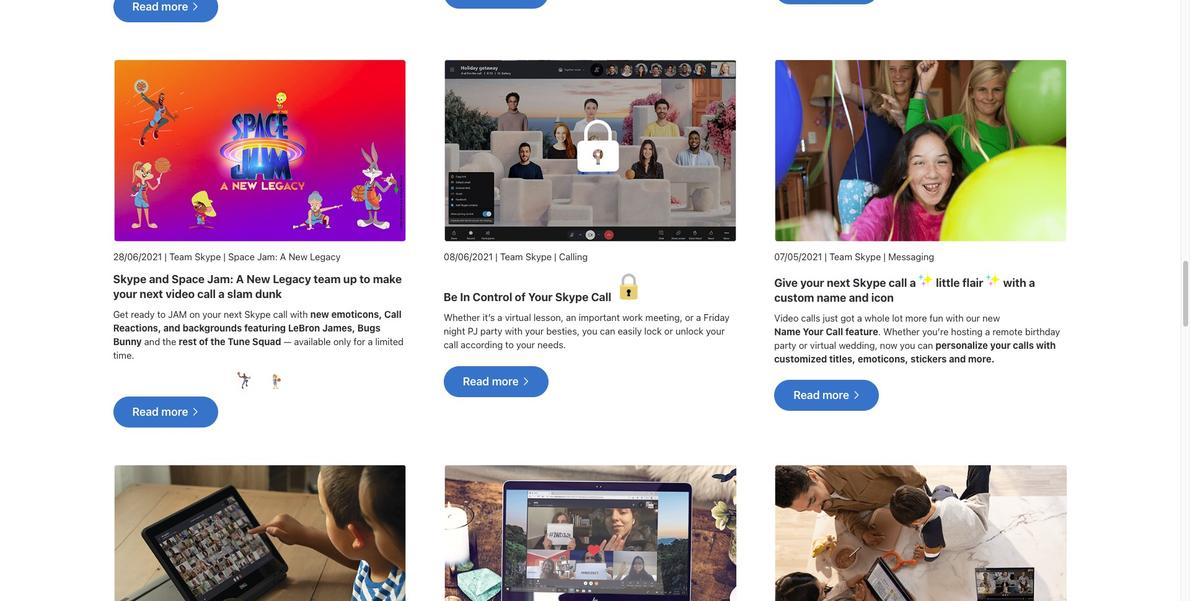 Task type: vqa. For each thing, say whether or not it's contained in the screenshot.
the rightmost Can
yes



Task type: describe. For each thing, give the bounding box(es) containing it.
team for next
[[830, 251, 852, 262]]

1 horizontal spatial new
[[289, 251, 308, 262]]

1 horizontal spatial jam:
[[257, 251, 278, 262]]

2 the from the left
[[211, 336, 225, 347]]

whether inside whether it's a virtual lesson, an important work meeting, or a friday night pj party with your besties, you can easily lock or unlock your call according to your needs.
[[444, 312, 480, 323]]

skype up give your next skype call a
[[855, 251, 881, 262]]

skype up video
[[195, 251, 221, 262]]

just
[[823, 312, 838, 323]]

time.
[[113, 350, 134, 361]]

remote
[[993, 326, 1023, 337]]

fun
[[930, 312, 944, 323]]

your down 'friday'
[[706, 326, 725, 337]]

call up icon
[[889, 276, 907, 289]]

work
[[623, 312, 643, 323]]

and inside personalize your calls with customized titles, emoticons, stickers and more.
[[949, 353, 966, 364]]

28/06/2021 | team skype | space jam: a new legacy
[[113, 251, 341, 262]]

with inside 'video calls just got a whole lot more fun with our new name your call feature'
[[946, 312, 964, 323]]

video
[[166, 288, 195, 301]]

get
[[113, 309, 128, 320]]

1 horizontal spatial next
[[224, 309, 242, 320]]

can inside . whether you're hosting a remote birthday party or virtual wedding, now you can
[[918, 339, 933, 351]]

call up featuring
[[273, 309, 288, 320]]

bugs
[[358, 322, 381, 333]]

wedding,
[[839, 339, 878, 351]]

your inside personalize your calls with customized titles, emoticons, stickers and more.
[[990, 339, 1011, 351]]

meeting,
[[646, 312, 683, 323]]

a inside — available only for a limited time.
[[368, 336, 373, 347]]

limited
[[375, 336, 404, 347]]

—
[[284, 336, 292, 347]]

skype up an
[[555, 291, 589, 304]]

video
[[774, 312, 799, 323]]

0 horizontal spatial read
[[132, 405, 159, 418]]

0 vertical spatial or
[[685, 312, 694, 323]]

international women's day call with skype women image
[[444, 465, 737, 601]]

new inside skype and space jam: a new legacy team up to make your next video call a slam dunk
[[247, 273, 270, 286]]

besties,
[[546, 326, 580, 337]]

unlock
[[676, 326, 704, 337]]

calling
[[559, 251, 588, 262]]

squad
[[252, 336, 281, 347]]

2 horizontal spatial next
[[827, 276, 850, 289]]

of for your
[[515, 291, 526, 304]]

reactions,
[[113, 322, 161, 333]]

use noise suppression feature on skype when kids are around image
[[774, 465, 1068, 601]]

2 vertical spatial read more 
[[132, 405, 199, 418]]

28/06/2021
[[113, 251, 162, 262]]

. whether you're hosting a remote birthday party or virtual wedding, now you can
[[774, 326, 1060, 351]]

give your next skype call a
[[774, 276, 919, 289]]

on
[[189, 309, 200, 320]]

calls inside 'video calls just got a whole lot more fun with our new name your call feature'
[[801, 312, 820, 323]]

personalize your calls with customized titles, emoticons, stickers and more.
[[774, 339, 1056, 364]]

skype up icon
[[853, 276, 886, 289]]

friday
[[704, 312, 730, 323]]

read for in
[[463, 375, 489, 388]]

a inside with a custom name and icon
[[1029, 276, 1035, 289]]

slam
[[227, 288, 253, 301]]

be in control of your skype call
[[444, 291, 614, 304]]

pj
[[468, 326, 478, 337]]

new emoticons, call reactions, and backgrounds featuring lebron james, bugs bunny
[[113, 309, 402, 347]]

virtual inside . whether you're hosting a remote birthday party or virtual wedding, now you can
[[810, 339, 837, 351]]

team for control
[[500, 251, 523, 262]]

skype inside skype and space jam: a new legacy team up to make your next video call a slam dunk
[[113, 273, 146, 286]]

up
[[343, 273, 357, 286]]

flair
[[963, 276, 984, 289]]

0 horizontal spatial to
[[157, 309, 166, 320]]

name your call
[[774, 326, 843, 337]]

2 | from the left
[[223, 251, 226, 262]]

read more  for next
[[794, 389, 860, 402]]

icon
[[872, 291, 894, 304]]

got
[[841, 312, 855, 323]]

you inside . whether you're hosting a remote birthday party or virtual wedding, now you can
[[900, 339, 916, 351]]

it's
[[483, 312, 495, 323]]

according
[[461, 339, 503, 350]]

spacejam lebron james image
[[235, 371, 253, 389]]

get ready to jam on your next skype call with
[[113, 309, 310, 320]]

to inside skype and space jam: a new legacy team up to make your next video call a slam dunk
[[360, 273, 370, 286]]

calls inside personalize your calls with customized titles, emoticons, stickers and more.
[[1013, 339, 1034, 351]]

your inside skype and space jam: a new legacy team up to make your next video call a slam dunk
[[113, 288, 137, 301]]

 link
[[113, 0, 218, 22]]

0 vertical spatial space
[[228, 251, 255, 262]]

video calls just got a whole lot more fun with our new name your call feature
[[774, 312, 1000, 337]]

jam: inside skype and space jam: a new legacy team up to make your next video call a slam dunk
[[207, 273, 234, 286]]

0 vertical spatial call
[[591, 291, 612, 304]]

custom
[[774, 291, 814, 304]]

only
[[333, 336, 351, 347]]

your
[[528, 291, 553, 304]]

an
[[566, 312, 576, 323]]

6 | from the left
[[884, 251, 886, 262]]

ready
[[131, 309, 155, 320]]

lock
[[644, 326, 662, 337]]

important
[[579, 312, 620, 323]]

whether it's a virtual lesson, an important work meeting, or a friday night pj party with your besties, you can easily lock or unlock your call according to your needs.
[[444, 312, 730, 350]]

feature
[[846, 326, 878, 337]]

hosting
[[951, 326, 983, 337]]

dunk
[[255, 288, 282, 301]]

07/05/2021 | team skype | messaging
[[774, 251, 934, 262]]

messaging
[[888, 251, 934, 262]]

for
[[354, 336, 365, 347]]

new inside the new emoticons, call reactions, and backgrounds featuring lebron james, bugs bunny
[[310, 309, 329, 320]]

your up backgrounds
[[203, 309, 221, 320]]

skype and space jam: a new legacy team up to make your next video call a slam dunk
[[113, 273, 402, 301]]

with a custom name and icon
[[774, 276, 1035, 304]]

skype up featuring
[[244, 309, 271, 320]]

give
[[774, 276, 798, 289]]

lot
[[892, 312, 903, 323]]

tune
[[228, 336, 250, 347]]

little
[[936, 276, 960, 289]]

team
[[314, 273, 341, 286]]

whole
[[865, 312, 890, 323]]

call inside whether it's a virtual lesson, an important work meeting, or a friday night pj party with your besties, you can easily lock or unlock your call according to your needs.
[[444, 339, 458, 350]]

lesson,
[[534, 312, 564, 323]]



Task type: locate. For each thing, give the bounding box(es) containing it.
whether up night in the bottom left of the page
[[444, 312, 480, 323]]

skype call locked while having a together mode on image
[[113, 59, 407, 242], [444, 59, 737, 242]]

0 horizontal spatial space
[[172, 273, 205, 286]]

to inside whether it's a virtual lesson, an important work meeting, or a friday night pj party with your besties, you can easily lock or unlock your call according to your needs.
[[505, 339, 514, 350]]

4 | from the left
[[554, 251, 557, 262]]

1 horizontal spatial call
[[591, 291, 612, 304]]

.
[[878, 326, 881, 337]]

jam: up skype and space jam: a new legacy team up to make your next video call a slam dunk
[[257, 251, 278, 262]]

calls down remote at the bottom right
[[1013, 339, 1034, 351]]

party up 'customized'
[[774, 339, 797, 351]]

skype left calling
[[526, 251, 552, 262]]

1 vertical spatial a
[[236, 273, 244, 286]]

space up skype and space jam: a new legacy team up to make your next video call a slam dunk
[[228, 251, 255, 262]]

1 horizontal spatial to
[[360, 273, 370, 286]]

and down the reactions,
[[144, 336, 160, 347]]

call up important at bottom
[[591, 291, 612, 304]]

call inside skype and space jam: a new legacy team up to make your next video call a slam dunk
[[197, 288, 216, 301]]

or up unlock
[[685, 312, 694, 323]]

calls up name your call
[[801, 312, 820, 323]]

with right "fun"
[[946, 312, 964, 323]]

1 vertical spatial call
[[384, 309, 402, 320]]

a inside skype and space jam: a new legacy team up to make your next video call a slam dunk
[[218, 288, 225, 301]]

2 horizontal spatial team
[[830, 251, 852, 262]]

legacy up dunk
[[273, 273, 311, 286]]

with up lebron
[[290, 309, 308, 320]]

0 vertical spatial virtual
[[505, 312, 531, 323]]

1 vertical spatial virtual
[[810, 339, 837, 351]]

read
[[463, 375, 489, 388], [794, 389, 820, 402], [132, 405, 159, 418]]

1 vertical spatial or
[[664, 326, 673, 337]]

0 horizontal spatial can
[[600, 326, 615, 337]]

3 | from the left
[[495, 251, 498, 262]]

more inside 'video calls just got a whole lot more fun with our new name your call feature'
[[906, 312, 927, 323]]


[[191, 2, 199, 10], [521, 378, 530, 386], [852, 392, 860, 400], [191, 408, 199, 416]]

1 horizontal spatial party
[[774, 339, 797, 351]]

party down it's
[[480, 326, 503, 337]]

2 skype call locked while having a together mode on image from the left
[[444, 59, 737, 242]]

jam
[[168, 309, 187, 320]]

1 vertical spatial legacy
[[273, 273, 311, 286]]

to left the 'jam'
[[157, 309, 166, 320]]

you right now
[[900, 339, 916, 351]]

1 horizontal spatial emoticons,
[[858, 353, 909, 364]]

1 vertical spatial emoticons,
[[858, 353, 909, 364]]

1 horizontal spatial you
[[900, 339, 916, 351]]

1 horizontal spatial read more 
[[463, 375, 530, 388]]

skype call locked while having a together mode on image for skype
[[444, 59, 737, 242]]

1 vertical spatial of
[[199, 336, 208, 347]]

space jam lola image
[[266, 371, 285, 389]]

0 horizontal spatial the
[[163, 336, 176, 347]]

1 horizontal spatial calls
[[1013, 339, 1034, 351]]

0 vertical spatial read
[[463, 375, 489, 388]]

3 team from the left
[[830, 251, 852, 262]]

new up dunk
[[247, 273, 270, 286]]

rest
[[179, 336, 197, 347]]

night
[[444, 326, 465, 337]]

1 vertical spatial space
[[172, 273, 205, 286]]

a left slam
[[218, 288, 225, 301]]

more.
[[968, 353, 995, 364]]

to right according
[[505, 339, 514, 350]]

next inside skype and space jam: a new legacy team up to make your next video call a slam dunk
[[140, 288, 163, 301]]

to right up
[[360, 273, 370, 286]]

1 vertical spatial new
[[247, 273, 270, 286]]

name
[[817, 291, 846, 304]]

0 horizontal spatial or
[[664, 326, 673, 337]]

1 team from the left
[[169, 251, 192, 262]]

with down "be in control of your skype call"
[[505, 326, 523, 337]]

a down messaging
[[910, 276, 916, 289]]

call
[[889, 276, 907, 289], [197, 288, 216, 301], [273, 309, 288, 320], [444, 339, 458, 350]]

0 horizontal spatial you
[[582, 326, 598, 337]]

james,
[[322, 322, 355, 333]]

1 horizontal spatial virtual
[[810, 339, 837, 351]]

0 horizontal spatial whether
[[444, 312, 480, 323]]

whether
[[444, 312, 480, 323], [884, 326, 920, 337]]

can down important at bottom
[[600, 326, 615, 337]]

0 vertical spatial legacy
[[310, 251, 341, 262]]

you're
[[922, 326, 949, 337]]

team for space
[[169, 251, 192, 262]]

call inside the new emoticons, call reactions, and backgrounds featuring lebron james, bugs bunny
[[384, 309, 402, 320]]

the
[[163, 336, 176, 347], [211, 336, 225, 347]]

virtual down name your call
[[810, 339, 837, 351]]

available
[[294, 336, 331, 347]]

1 vertical spatial party
[[774, 339, 797, 351]]

or inside . whether you're hosting a remote birthday party or virtual wedding, now you can
[[799, 339, 808, 351]]

and down give your next skype call a
[[849, 291, 869, 304]]

jam: down 28/06/2021 | team skype | space jam: a new legacy
[[207, 273, 234, 286]]

0 vertical spatial a
[[280, 251, 286, 262]]

skype
[[195, 251, 221, 262], [526, 251, 552, 262], [855, 251, 881, 262], [113, 273, 146, 286], [853, 276, 886, 289], [555, 291, 589, 304], [244, 309, 271, 320]]

your up custom
[[800, 276, 824, 289]]

easily
[[618, 326, 642, 337]]

a up slam
[[236, 273, 244, 286]]

a right it's
[[498, 312, 503, 323]]

featuring
[[244, 322, 286, 333]]

you
[[582, 326, 598, 337], [900, 339, 916, 351]]

now
[[880, 339, 898, 351]]

read for your
[[794, 389, 820, 402]]

and the rest of the tune squad
[[142, 336, 281, 347]]

with
[[1003, 276, 1027, 289], [290, 309, 308, 320], [946, 312, 964, 323], [505, 326, 523, 337], [1036, 339, 1056, 351]]

| right the 07/05/2021
[[825, 251, 827, 262]]

0 horizontal spatial of
[[199, 336, 208, 347]]

0 horizontal spatial call
[[384, 309, 402, 320]]

1 the from the left
[[163, 336, 176, 347]]

0 horizontal spatial next
[[140, 288, 163, 301]]

a right got on the bottom of page
[[857, 312, 862, 323]]

of left your
[[515, 291, 526, 304]]

0 horizontal spatial calls
[[801, 312, 820, 323]]

emoticons, inside the new emoticons, call reactions, and backgrounds featuring lebron james, bugs bunny
[[331, 309, 382, 320]]

or up 'customized'
[[799, 339, 808, 351]]

0 vertical spatial you
[[582, 326, 598, 337]]

lebron
[[288, 322, 320, 333]]

2 vertical spatial read
[[132, 405, 159, 418]]

whether inside . whether you're hosting a remote birthday party or virtual wedding, now you can
[[884, 326, 920, 337]]

0 vertical spatial calls
[[801, 312, 820, 323]]

1 | from the left
[[165, 251, 167, 262]]

a up skype and space jam: a new legacy team up to make your next video call a slam dunk
[[280, 251, 286, 262]]

with down birthday
[[1036, 339, 1056, 351]]

whether down the lot
[[884, 326, 920, 337]]

party
[[480, 326, 503, 337], [774, 339, 797, 351]]

08/06/2021 | team skype | calling
[[444, 251, 588, 262]]

backgrounds
[[183, 322, 242, 333]]

1 horizontal spatial the
[[211, 336, 225, 347]]

new right our
[[983, 312, 1000, 323]]

1 horizontal spatial read
[[463, 375, 489, 388]]

1 horizontal spatial team
[[500, 251, 523, 262]]

birthday
[[1025, 326, 1060, 337]]

0 vertical spatial emoticons,
[[331, 309, 382, 320]]

0 horizontal spatial read more 
[[132, 405, 199, 418]]

legacy up team
[[310, 251, 341, 262]]

team right the 08/06/2021
[[500, 251, 523, 262]]

1 vertical spatial read
[[794, 389, 820, 402]]

| left messaging
[[884, 251, 886, 262]]

1 vertical spatial read more 
[[794, 389, 860, 402]]

next up ready
[[140, 288, 163, 301]]

read down time.
[[132, 405, 159, 418]]

next down slam
[[224, 309, 242, 320]]

0 vertical spatial of
[[515, 291, 526, 304]]

| up skype and space jam: a new legacy team up to make your next video call a slam dunk
[[223, 251, 226, 262]]

2 horizontal spatial read more 
[[794, 389, 860, 402]]

or down the meeting,
[[664, 326, 673, 337]]

0 vertical spatial new
[[289, 251, 308, 262]]

the left rest
[[163, 336, 176, 347]]

0 horizontal spatial new
[[310, 309, 329, 320]]

0 vertical spatial jam:
[[257, 251, 278, 262]]

1 vertical spatial to
[[157, 309, 166, 320]]

call down night in the bottom left of the page
[[444, 339, 458, 350]]

stickers
[[911, 353, 947, 364]]

0 vertical spatial party
[[480, 326, 503, 337]]

a up birthday
[[1029, 276, 1035, 289]]

team up video
[[169, 251, 192, 262]]

1 horizontal spatial new
[[983, 312, 1000, 323]]

1 horizontal spatial skype call locked while having a together mode on image
[[444, 59, 737, 242]]

a left remote at the bottom right
[[985, 326, 990, 337]]

make
[[373, 273, 402, 286]]

1 skype call locked while having a together mode on image from the left
[[113, 59, 407, 242]]

control
[[473, 291, 512, 304]]

virtual down "be in control of your skype call"
[[505, 312, 531, 323]]

your up get in the bottom of the page
[[113, 288, 137, 301]]

emoticons, up bugs
[[331, 309, 382, 320]]

our
[[966, 312, 980, 323]]

call
[[591, 291, 612, 304], [384, 309, 402, 320]]

1 vertical spatial you
[[900, 339, 916, 351]]

party inside whether it's a virtual lesson, an important work meeting, or a friday night pj party with your besties, you can easily lock or unlock your call according to your needs.
[[480, 326, 503, 337]]

read more  for control
[[463, 375, 530, 388]]

jam:
[[257, 251, 278, 262], [207, 273, 234, 286]]

0 horizontal spatial party
[[480, 326, 503, 337]]

1 horizontal spatial of
[[515, 291, 526, 304]]

can inside whether it's a virtual lesson, an important work meeting, or a friday night pj party with your besties, you can easily lock or unlock your call according to your needs.
[[600, 326, 615, 337]]

0 horizontal spatial team
[[169, 251, 192, 262]]

virtual inside whether it's a virtual lesson, an important work meeting, or a friday night pj party with your besties, you can easily lock or unlock your call according to your needs.
[[505, 312, 531, 323]]

| right 28/06/2021
[[165, 251, 167, 262]]

1 horizontal spatial space
[[228, 251, 255, 262]]

1 horizontal spatial a
[[280, 251, 286, 262]]

of right rest
[[199, 336, 208, 347]]

with right flair
[[1003, 276, 1027, 289]]

your down lesson,
[[525, 326, 544, 337]]

team
[[169, 251, 192, 262], [500, 251, 523, 262], [830, 251, 852, 262]]

a
[[910, 276, 916, 289], [1029, 276, 1035, 289], [218, 288, 225, 301], [498, 312, 503, 323], [696, 312, 701, 323], [857, 312, 862, 323], [985, 326, 990, 337], [368, 336, 373, 347]]

a
[[280, 251, 286, 262], [236, 273, 244, 286]]

new up lebron
[[310, 309, 329, 320]]

or
[[685, 312, 694, 323], [664, 326, 673, 337], [799, 339, 808, 351]]

2 vertical spatial to
[[505, 339, 514, 350]]

a up unlock
[[696, 312, 701, 323]]

you down important at bottom
[[582, 326, 598, 337]]

party inside . whether you're hosting a remote birthday party or virtual wedding, now you can
[[774, 339, 797, 351]]

1 horizontal spatial or
[[685, 312, 694, 323]]

and down personalize
[[949, 353, 966, 364]]

little flair
[[934, 276, 986, 289]]

| left calling
[[554, 251, 557, 262]]

needs.
[[538, 339, 566, 350]]

1 vertical spatial can
[[918, 339, 933, 351]]

can up stickers
[[918, 339, 933, 351]]

07/05/2021
[[774, 251, 822, 262]]

0 vertical spatial to
[[360, 273, 370, 286]]

team up give your next skype call a
[[830, 251, 852, 262]]

space inside skype and space jam: a new legacy team up to make your next video call a slam dunk
[[172, 273, 205, 286]]

0 horizontal spatial skype call locked while having a together mode on image
[[113, 59, 407, 242]]

legacy
[[310, 251, 341, 262], [273, 273, 311, 286]]

next up name
[[827, 276, 850, 289]]

1 horizontal spatial can
[[918, 339, 933, 351]]

0 horizontal spatial jam:
[[207, 273, 234, 286]]

call up limited
[[384, 309, 402, 320]]

2 horizontal spatial to
[[505, 339, 514, 350]]

0 horizontal spatial new
[[247, 273, 270, 286]]

0 vertical spatial whether
[[444, 312, 480, 323]]

skype call locked while having a together mode on image for new
[[113, 59, 407, 242]]

08/06/2021
[[444, 251, 493, 262]]

5 | from the left
[[825, 251, 827, 262]]

2 horizontal spatial read
[[794, 389, 820, 402]]

and inside the new emoticons, call reactions, and backgrounds featuring lebron james, bugs bunny
[[163, 322, 180, 333]]

customized
[[774, 353, 827, 364]]

skype down 28/06/2021
[[113, 273, 146, 286]]

and up video
[[149, 273, 169, 286]]

your left the needs.
[[516, 339, 535, 350]]

and inside with a custom name and icon
[[849, 291, 869, 304]]

new inside 'video calls just got a whole lot more fun with our new name your call feature'
[[983, 312, 1000, 323]]

2 vertical spatial or
[[799, 339, 808, 351]]

of for the
[[199, 336, 208, 347]]

with inside with a custom name and icon
[[1003, 276, 1027, 289]]

emoticons, down now
[[858, 353, 909, 364]]

with inside whether it's a virtual lesson, an important work meeting, or a friday night pj party with your besties, you can easily lock or unlock your call according to your needs.
[[505, 326, 523, 337]]

1 horizontal spatial whether
[[884, 326, 920, 337]]

space up video
[[172, 273, 205, 286]]

new
[[289, 251, 308, 262], [247, 273, 270, 286]]

a right for
[[368, 336, 373, 347]]

new up skype and space jam: a new legacy team up to make your next video call a slam dunk
[[289, 251, 308, 262]]

emoticons, inside personalize your calls with customized titles, emoticons, stickers and more.
[[858, 353, 909, 364]]

space
[[228, 251, 255, 262], [172, 273, 205, 286]]

0 horizontal spatial virtual
[[505, 312, 531, 323]]

call up get ready to jam on your next skype call with
[[197, 288, 216, 301]]

and inside skype and space jam: a new legacy team up to make your next video call a slam dunk
[[149, 273, 169, 286]]

and down the 'jam'
[[163, 322, 180, 333]]

a inside skype and space jam: a new legacy team up to make your next video call a slam dunk
[[236, 273, 244, 286]]

legacy inside skype and space jam: a new legacy team up to make your next video call a slam dunk
[[273, 273, 311, 286]]

be
[[444, 291, 458, 304]]

next
[[827, 276, 850, 289], [140, 288, 163, 301], [224, 309, 242, 320]]

1 vertical spatial calls
[[1013, 339, 1034, 351]]

personalize
[[936, 339, 988, 351]]

calls
[[801, 312, 820, 323], [1013, 339, 1034, 351]]

bunny
[[113, 336, 142, 347]]

titles,
[[829, 353, 856, 364]]

a inside 'video calls just got a whole lot more fun with our new name your call feature'
[[857, 312, 862, 323]]

|
[[165, 251, 167, 262], [223, 251, 226, 262], [495, 251, 498, 262], [554, 251, 557, 262], [825, 251, 827, 262], [884, 251, 886, 262]]

three girls celebrating and laughing with balloons. image
[[774, 59, 1068, 242]]

0 vertical spatial can
[[600, 326, 615, 337]]

the down backgrounds
[[211, 336, 225, 347]]

new
[[310, 309, 329, 320], [983, 312, 1000, 323]]

1 vertical spatial jam:
[[207, 273, 234, 286]]

0 horizontal spatial a
[[236, 273, 244, 286]]

2 horizontal spatial or
[[799, 339, 808, 351]]

virtual
[[505, 312, 531, 323], [810, 339, 837, 351]]

with inside personalize your calls with customized titles, emoticons, stickers and more.
[[1036, 339, 1056, 351]]

you inside whether it's a virtual lesson, an important work meeting, or a friday night pj party with your besties, you can easily lock or unlock your call according to your needs.
[[582, 326, 598, 337]]

in
[[460, 291, 470, 304]]

0 vertical spatial read more 
[[463, 375, 530, 388]]

read down according
[[463, 375, 489, 388]]

read down 'customized'
[[794, 389, 820, 402]]

0 horizontal spatial emoticons,
[[331, 309, 382, 320]]

| right the 08/06/2021
[[495, 251, 498, 262]]

emoticons,
[[331, 309, 382, 320], [858, 353, 909, 364]]

— available only for a limited time.
[[113, 336, 404, 361]]

a inside . whether you're hosting a remote birthday party or virtual wedding, now you can
[[985, 326, 990, 337]]

your down remote at the bottom right
[[990, 339, 1011, 351]]

2 team from the left
[[500, 251, 523, 262]]

kid and parent are playing with their friends on a skype call image
[[113, 465, 407, 601]]

1 vertical spatial whether
[[884, 326, 920, 337]]

can
[[600, 326, 615, 337], [918, 339, 933, 351]]



